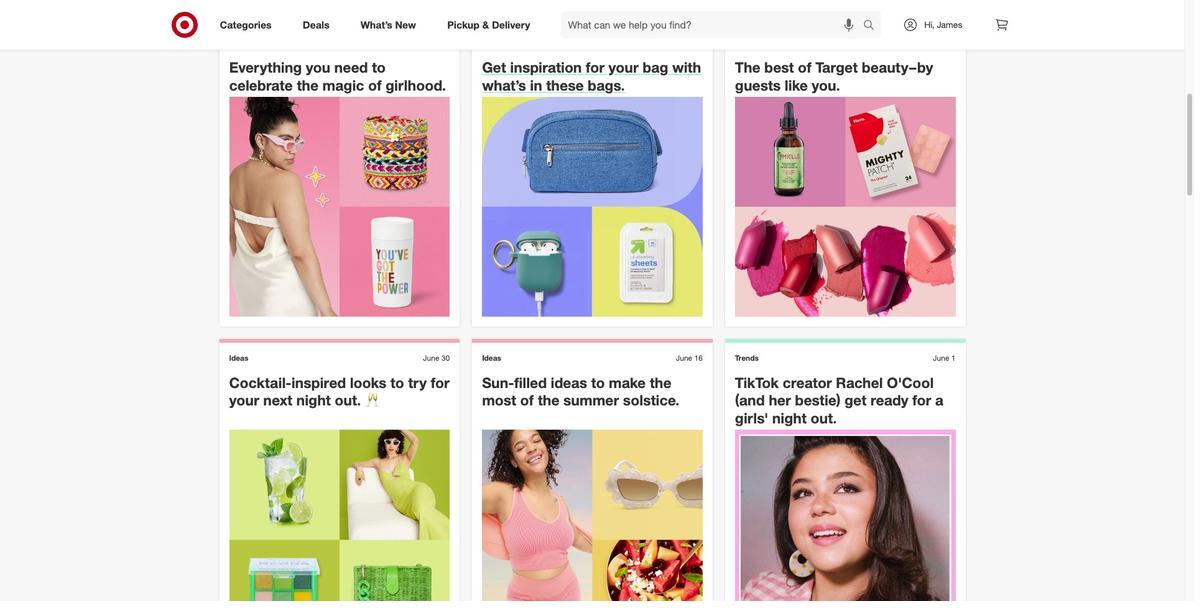 Task type: describe. For each thing, give the bounding box(es) containing it.
what's
[[482, 77, 526, 94]]

sun-filled ideas to make the ﻿most of the summer solstice.
[[482, 374, 679, 409]]

&
[[482, 18, 489, 31]]

rachel
[[836, 374, 883, 392]]

like
[[785, 77, 808, 94]]

deals link
[[292, 11, 345, 39]]

get
[[482, 59, 506, 76]]

bestie)
[[795, 392, 841, 409]]

tiktok creator rachel o'cool (and her bestie) get ready for a girls' night out.
[[735, 374, 943, 427]]

for inside cocktail-inspired looks to try for your next night out. 🥂
[[431, 374, 450, 392]]

of for everything you need to celebrate the magic of girlhood.
[[368, 77, 382, 94]]

trends
[[735, 354, 759, 363]]

night inside cocktail-inspired looks to try for your next night out. 🥂
[[296, 392, 331, 409]]

everything you need to celebrate the magic of girlhood.
[[229, 59, 446, 94]]

bag
[[643, 59, 668, 76]]

celebrate
[[229, 77, 293, 94]]

delivery
[[492, 18, 530, 31]]

🥂
[[365, 392, 380, 409]]

ideas
[[551, 374, 587, 392]]

girlhood.
[[386, 77, 446, 94]]

sun-
[[482, 374, 514, 392]]

need
[[334, 59, 368, 76]]

deals
[[303, 18, 329, 31]]

get inspiration for your bag ﻿﻿with what's in these bags.
[[482, 59, 701, 94]]

out. inside tiktok creator rachel o'cool (and her bestie) get ready for a girls' night out.
[[811, 410, 837, 427]]

in
[[530, 77, 542, 94]]

everything you need to celebrate the magic of girlhood. link
[[219, 24, 460, 327]]

june for cocktail-inspired looks to try for your next night out. 🥂
[[423, 354, 439, 363]]

o'cool
[[887, 374, 934, 392]]

inspiration
[[510, 59, 582, 76]]

the best of target beauty–by guests like you. image
[[735, 97, 956, 317]]

of inside the best of target beauty–by guests like you.
[[798, 59, 811, 76]]

looks
[[350, 374, 386, 392]]

for inside get inspiration for your bag ﻿﻿with what's in these bags.
[[586, 59, 605, 76]]

june 1
[[933, 354, 956, 363]]

june 16
[[676, 354, 703, 363]]

what's
[[361, 18, 392, 31]]

pickup
[[447, 18, 480, 31]]

1
[[951, 354, 956, 363]]

target
[[815, 59, 858, 76]]

a
[[935, 392, 943, 409]]

for inside tiktok creator rachel o'cool (and her bestie) get ready for a girls' night out.
[[912, 392, 931, 409]]

categories link
[[209, 11, 287, 39]]

everything
[[229, 59, 302, 76]]

16
[[694, 354, 703, 363]]

tiktok
[[735, 374, 779, 392]]

pickup & delivery link
[[437, 11, 546, 39]]

cocktail-
[[229, 374, 291, 392]]

make
[[609, 374, 646, 392]]

(and
[[735, 392, 765, 409]]

ideas for cocktail-inspired looks to try for your next night out. 🥂
[[229, 354, 248, 363]]

june for sun-filled ideas to make the ﻿most of the summer solstice.
[[676, 354, 692, 363]]

30
[[441, 354, 450, 363]]

creator
[[783, 374, 832, 392]]

magic
[[322, 77, 364, 94]]

filled
[[514, 374, 547, 392]]

search button
[[858, 11, 888, 41]]



Task type: locate. For each thing, give the bounding box(es) containing it.
the
[[735, 59, 760, 76]]

1 ideas from the left
[[229, 354, 248, 363]]

1 horizontal spatial of
[[520, 392, 534, 409]]

0 vertical spatial out.
[[335, 392, 361, 409]]

1 vertical spatial out.
[[811, 410, 837, 427]]

tiktok creator rachel o'cool (and her bestie) get ready for a girls' night out. image
[[735, 430, 956, 602]]

2 june from the left
[[676, 354, 692, 363]]

ready
[[870, 392, 908, 409]]

hi, james
[[924, 19, 962, 30]]

1 june from the left
[[423, 354, 439, 363]]

bags.
[[588, 77, 625, 94]]

the down you
[[297, 77, 318, 94]]

2 vertical spatial for
[[912, 392, 931, 409]]

3 june from the left
[[933, 354, 949, 363]]

1 vertical spatial for
[[431, 374, 450, 392]]

1 vertical spatial of
[[368, 77, 382, 94]]

2 horizontal spatial the
[[650, 374, 671, 392]]

best
[[764, 59, 794, 76]]

ideas up the sun-
[[482, 354, 501, 363]]

your down cocktail-
[[229, 392, 259, 409]]

june
[[423, 354, 439, 363], [676, 354, 692, 363], [933, 354, 949, 363]]

ideas
[[229, 354, 248, 363], [482, 354, 501, 363]]

0 horizontal spatial june
[[423, 354, 439, 363]]

2 ideas from the left
[[482, 354, 501, 363]]

try
[[408, 374, 427, 392]]

1 horizontal spatial june
[[676, 354, 692, 363]]

solstice.
[[623, 392, 679, 409]]

night down the her
[[772, 410, 807, 427]]

sun-filled ideas to make the ﻿most of the summer solstice. image
[[482, 430, 703, 602]]

to for looks
[[390, 374, 404, 392]]

james
[[937, 19, 962, 30]]

your inside cocktail-inspired looks to try for your next night out. 🥂
[[229, 392, 259, 409]]

0 horizontal spatial night
[[296, 392, 331, 409]]

2 vertical spatial of
[[520, 392, 534, 409]]

0 horizontal spatial the
[[297, 77, 318, 94]]

the inside everything you need to celebrate the magic of girlhood.
[[297, 77, 318, 94]]

of down filled
[[520, 392, 534, 409]]

1 horizontal spatial night
[[772, 410, 807, 427]]

1 vertical spatial the
[[650, 374, 671, 392]]

your
[[609, 59, 639, 76], [229, 392, 259, 409]]

2 horizontal spatial for
[[912, 392, 931, 409]]

to inside cocktail-inspired looks to try for your next night out. 🥂
[[390, 374, 404, 392]]

you.
[[812, 77, 840, 94]]

to right need
[[372, 59, 386, 76]]

of up like
[[798, 59, 811, 76]]

girls'
[[735, 410, 768, 427]]

the best of target beauty–by guests like you. link
[[725, 24, 965, 327]]

guests
[[735, 77, 781, 94]]

inspired
[[291, 374, 346, 392]]

for right try
[[431, 374, 450, 392]]

pickup & delivery
[[447, 18, 530, 31]]

to up summer
[[591, 374, 605, 392]]

the for make
[[650, 374, 671, 392]]

out.
[[335, 392, 361, 409], [811, 410, 837, 427]]

get inspiration for your bag ﻿﻿with what's in these bags. link
[[472, 24, 713, 327]]

to for need
[[372, 59, 386, 76]]

for
[[586, 59, 605, 76], [431, 374, 450, 392], [912, 392, 931, 409]]

0 vertical spatial for
[[586, 59, 605, 76]]

the down filled
[[538, 392, 559, 409]]

hi,
[[924, 19, 934, 30]]

the up solstice.
[[650, 374, 671, 392]]

of inside sun-filled ideas to make the ﻿most of the summer solstice.
[[520, 392, 534, 409]]

new
[[395, 18, 416, 31]]

next
[[263, 392, 292, 409]]

﻿most
[[482, 392, 516, 409]]

﻿﻿with
[[672, 59, 701, 76]]

1 vertical spatial night
[[772, 410, 807, 427]]

you
[[306, 59, 330, 76]]

to inside everything you need to celebrate the magic of girlhood.
[[372, 59, 386, 76]]

june 30
[[423, 354, 450, 363]]

0 horizontal spatial to
[[372, 59, 386, 76]]

what's new link
[[350, 11, 432, 39]]

categories
[[220, 18, 272, 31]]

0 horizontal spatial out.
[[335, 392, 361, 409]]

your up bags.
[[609, 59, 639, 76]]

june left 16
[[676, 354, 692, 363]]

to left try
[[390, 374, 404, 392]]

to
[[372, 59, 386, 76], [390, 374, 404, 392], [591, 374, 605, 392]]

1 horizontal spatial ideas
[[482, 354, 501, 363]]

out. down bestie)
[[811, 410, 837, 427]]

june left 30 at left
[[423, 354, 439, 363]]

the
[[297, 77, 318, 94], [650, 374, 671, 392], [538, 392, 559, 409]]

for up bags.
[[586, 59, 605, 76]]

your inside get inspiration for your bag ﻿﻿with what's in these bags.
[[609, 59, 639, 76]]

night down inspired
[[296, 392, 331, 409]]

of for sun-filled ideas to make the ﻿most of the summer solstice.
[[520, 392, 534, 409]]

of
[[798, 59, 811, 76], [368, 77, 382, 94], [520, 392, 534, 409]]

june left the 1
[[933, 354, 949, 363]]

1 horizontal spatial for
[[586, 59, 605, 76]]

ideas for sun-filled ideas to make the ﻿most of the summer solstice.
[[482, 354, 501, 363]]

0 vertical spatial the
[[297, 77, 318, 94]]

2 horizontal spatial of
[[798, 59, 811, 76]]

0 vertical spatial your
[[609, 59, 639, 76]]

ideas up cocktail-
[[229, 354, 248, 363]]

the best of target beauty–by guests like you.
[[735, 59, 933, 94]]

to inside sun-filled ideas to make the ﻿most of the summer solstice.
[[591, 374, 605, 392]]

cocktail-inspired looks to try for your next night out. 🥂
[[229, 374, 450, 409]]

summer
[[563, 392, 619, 409]]

1 horizontal spatial to
[[390, 374, 404, 392]]

1 vertical spatial your
[[229, 392, 259, 409]]

of right magic
[[368, 77, 382, 94]]

what's new
[[361, 18, 416, 31]]

2 horizontal spatial to
[[591, 374, 605, 392]]

2 horizontal spatial june
[[933, 354, 949, 363]]

her
[[769, 392, 791, 409]]

0 vertical spatial night
[[296, 392, 331, 409]]

get
[[845, 392, 867, 409]]

for left a on the right of the page
[[912, 392, 931, 409]]

get inspiration for your bag ﻿﻿with what's in these bags. image
[[482, 97, 703, 317]]

cocktail-inspired looks to try for your next night out. 🥂 image
[[229, 430, 450, 602]]

0 horizontal spatial ideas
[[229, 354, 248, 363]]

out. left the 🥂
[[335, 392, 361, 409]]

night inside tiktok creator rachel o'cool (and her bestie) get ready for a girls' night out.
[[772, 410, 807, 427]]

beauty–by
[[862, 59, 933, 76]]

night
[[296, 392, 331, 409], [772, 410, 807, 427]]

0 horizontal spatial of
[[368, 77, 382, 94]]

1 horizontal spatial out.
[[811, 410, 837, 427]]

to for ideas
[[591, 374, 605, 392]]

0 horizontal spatial for
[[431, 374, 450, 392]]

these
[[546, 77, 584, 94]]

What can we help you find? suggestions appear below search field
[[561, 11, 866, 39]]

the for celebrate
[[297, 77, 318, 94]]

1 horizontal spatial the
[[538, 392, 559, 409]]

everything you need to celebrate the magic of girlhood. image
[[229, 97, 450, 317]]

out. inside cocktail-inspired looks to try for your next night out. 🥂
[[335, 392, 361, 409]]

0 horizontal spatial your
[[229, 392, 259, 409]]

june for tiktok creator rachel o'cool (and her bestie) get ready for a girls' night out.
[[933, 354, 949, 363]]

0 vertical spatial of
[[798, 59, 811, 76]]

1 horizontal spatial your
[[609, 59, 639, 76]]

2 vertical spatial the
[[538, 392, 559, 409]]

of inside everything you need to celebrate the magic of girlhood.
[[368, 77, 382, 94]]

search
[[858, 20, 888, 32]]



Task type: vqa. For each thing, say whether or not it's contained in the screenshot.
Premium
no



